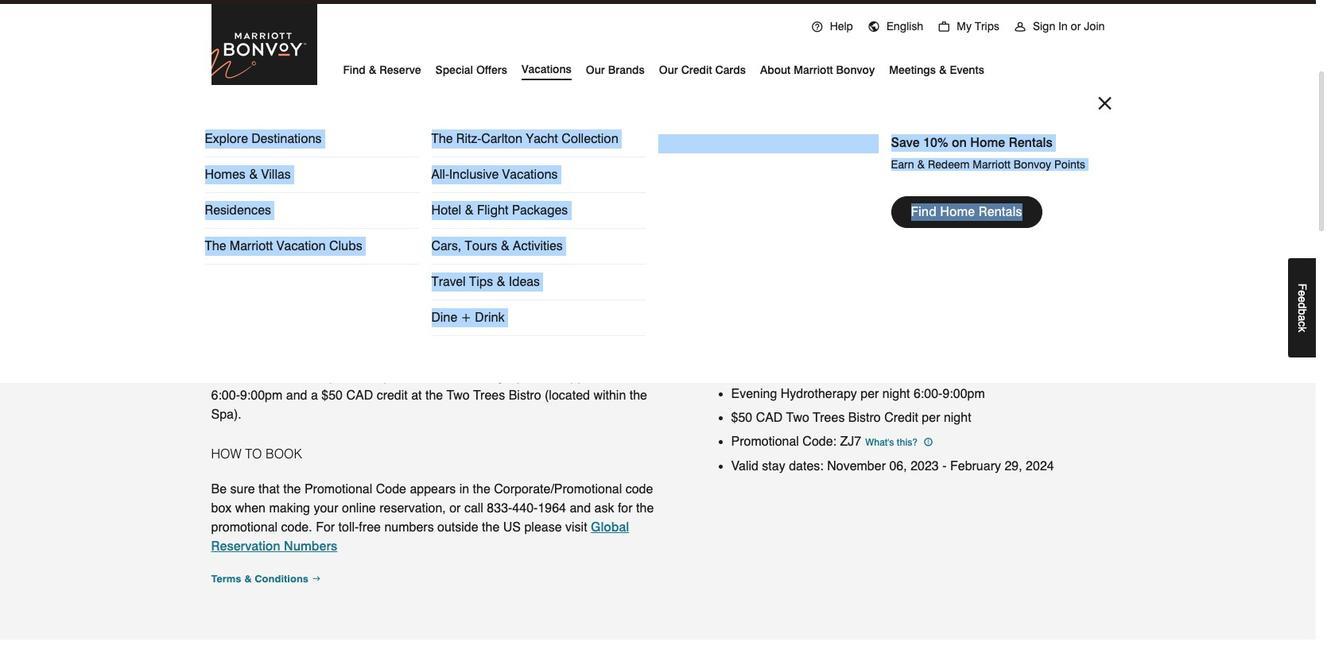 Task type: vqa. For each thing, say whether or not it's contained in the screenshot.
left shop
no



Task type: describe. For each thing, give the bounding box(es) containing it.
night up $50 cad two trees bistro credit per night list item
[[883, 387, 910, 402]]

credit inside list item
[[884, 411, 918, 425]]

. text field
[[243, 206, 503, 237]]

this
[[897, 437, 913, 448]]

explore destinations
[[205, 131, 322, 146]]

Kananaskis Mountain Lodge, Autograph Collection text field
[[243, 206, 503, 237]]

explore destinations link
[[205, 122, 419, 157]]

an for spa.
[[275, 27, 290, 41]]

1 vertical spatial to
[[428, 370, 438, 384]]

1 vertical spatial vacations
[[502, 167, 558, 182]]

villas
[[261, 167, 291, 182]]

dine + drink
[[431, 310, 505, 325]]

cars, tours & activities
[[431, 239, 563, 254]]

1 e from the top
[[1296, 290, 1309, 297]]

numbers
[[284, 539, 337, 554]]

06,
[[889, 460, 907, 474]]

global reservation numbers link
[[211, 520, 629, 554]]

home inside save 10% on home rentals earn & redeem marriott bonvoy points
[[970, 135, 1005, 150]]

f
[[1296, 284, 1309, 290]]

hotel
[[431, 203, 461, 218]]

& inside dropdown button
[[939, 63, 947, 76]]

only for spa.
[[324, 27, 348, 41]]

within
[[594, 389, 626, 403]]

numbers
[[384, 521, 434, 535]]

& right terms
[[244, 573, 252, 585]]

10%
[[923, 135, 948, 150]]

evening hydrotherapy per night 6:00-9:00pm list item
[[731, 382, 1094, 406]]

code
[[626, 483, 653, 497]]

credit
[[377, 389, 408, 403]]

escape for an adult only night away at the kananaskis mountain lodge & nordic spa.
[[211, 27, 623, 60]]

points
[[1054, 158, 1085, 171]]

find for find & reserve
[[343, 63, 366, 76]]

2 horizontal spatial to
[[574, 351, 585, 365]]

spa
[[321, 370, 343, 384]]

conditions
[[255, 573, 309, 585]]

escape for an adult only night away in kananaskis. start your getaway with valet parking and a welcome amenity in your room. then retreat to the kananaskis nordic spa with 2 passes to an evening hydrotherapy session from 6:00-9:00pm and a $50 cad credit at the two trees bistro (located within the spa).
[[211, 332, 662, 422]]

destinations
[[251, 131, 322, 146]]

& right tours
[[501, 239, 509, 254]]

bonvoy inside save 10% on home rentals earn & redeem marriott bonvoy points
[[1014, 158, 1051, 171]]

escape for valet
[[211, 332, 254, 346]]

1 vertical spatial your
[[437, 351, 462, 365]]

amenity
[[376, 351, 420, 365]]

or inside be sure that the promotional code appears in the corporate/promotional code box when making your online reservation, or call 833-440-1964  and ask for the promotional code. for toll-free numbers outside the us please visit
[[449, 502, 461, 516]]

find for find home rentals
[[911, 204, 937, 219]]

the marriott vacation clubs
[[205, 239, 362, 254]]

for for parking
[[257, 332, 272, 346]]

0 vertical spatial promotional
[[731, 435, 799, 449]]

-
[[942, 460, 947, 474]]

$50 inside the escape for an adult only night away in kananaskis. start your getaway with valet parking and a welcome amenity in your room. then retreat to the kananaskis nordic spa with 2 passes to an evening hydrotherapy session from 6:00-9:00pm and a $50 cad credit at the two trees bistro (located within the spa).
[[321, 389, 343, 403]]

cad inside the escape for an adult only night away in kananaskis. start your getaway with valet parking and a welcome amenity in your room. then retreat to the kananaskis nordic spa with 2 passes to an evening hydrotherapy session from 6:00-9:00pm and a $50 cad credit at the two trees bistro (located within the spa).
[[346, 389, 373, 403]]

all-inclusive vacations link
[[431, 157, 645, 193]]

travel tips & ideas link
[[431, 265, 645, 301]]

special offers button
[[435, 56, 507, 80]]

only for parking
[[324, 332, 348, 346]]

9:00pm inside the escape for an adult only night away in kananaskis. start your getaway with valet parking and a welcome amenity in your room. then retreat to the kananaskis nordic spa with 2 passes to an evening hydrotherapy session from 6:00-9:00pm and a $50 cad credit at the two trees bistro (located within the spa).
[[240, 389, 283, 403]]

ask
[[594, 502, 614, 516]]

find home rentals
[[911, 204, 1022, 219]]

bistro inside list item
[[848, 411, 881, 425]]

terms
[[211, 573, 241, 585]]

clubs
[[329, 239, 362, 254]]

0 vertical spatial :
[[833, 435, 837, 449]]

bistro inside the escape for an adult only night away in kananaskis. start your getaway with valet parking and a welcome amenity in your room. then retreat to the kananaskis nordic spa with 2 passes to an evening hydrotherapy session from 6:00-9:00pm and a $50 cad credit at the two trees bistro (located within the spa).
[[509, 389, 541, 403]]

c
[[1296, 321, 1309, 327]]

cars,
[[431, 239, 461, 254]]

dine + drink link
[[431, 301, 645, 336]]

k
[[1296, 327, 1309, 332]]

& right the hotel
[[465, 203, 474, 218]]

sign in or join button
[[1007, 2, 1112, 47]]

valid stay dates : november 06, 2023 - february 29, 2024
[[731, 460, 1054, 474]]

promotional inside be sure that the promotional code appears in the corporate/promotional code box when making your online reservation, or call 833-440-1964  and ask for the promotional code. for toll-free numbers outside the us please visit
[[304, 483, 372, 497]]

for for spa.
[[257, 27, 272, 41]]

corporate/promotional
[[494, 483, 622, 497]]

when
[[235, 502, 266, 516]]

redeem
[[928, 158, 970, 171]]

1 vertical spatial per
[[922, 411, 940, 425]]

& inside 'dropdown button'
[[369, 63, 376, 76]]

special offers
[[435, 63, 507, 76]]

rentals inside save 10% on home rentals earn & redeem marriott bonvoy points
[[1009, 135, 1053, 150]]

stay
[[762, 460, 785, 474]]

nordic inside the escape for an adult only night away in kananaskis. start your getaway with valet parking and a welcome amenity in your room. then retreat to the kananaskis nordic spa with 2 passes to an evening hydrotherapy session from 6:00-9:00pm and a $50 cad credit at the two trees bistro (located within the spa).
[[280, 370, 317, 384]]

earn
[[891, 158, 914, 171]]

+
[[461, 310, 471, 325]]

how
[[211, 448, 242, 462]]

2024
[[1026, 460, 1054, 474]]

in for appears
[[459, 483, 469, 497]]

29,
[[1005, 460, 1022, 474]]

clear image
[[1094, 100, 1116, 115]]

2023
[[911, 460, 939, 474]]

ideas
[[509, 274, 540, 289]]

our brands
[[586, 63, 645, 76]]

alert image
[[920, 437, 936, 448]]

the right credit at the bottom left of page
[[425, 389, 443, 403]]

about
[[760, 63, 791, 76]]

night inside escape for an adult only night away at the kananaskis mountain lodge & nordic spa.
[[351, 27, 379, 41]]

book inside button
[[935, 200, 971, 216]]

yacht
[[526, 131, 558, 146]]

list item containing promotional code
[[731, 430, 1094, 455]]

9:00pm inside list item
[[943, 387, 985, 402]]

flight
[[477, 203, 509, 218]]

1964
[[538, 502, 566, 516]]

hydrotherapy inside the escape for an adult only night away in kananaskis. start your getaway with valet parking and a welcome amenity in your room. then retreat to the kananaskis nordic spa with 2 passes to an evening hydrotherapy session from 6:00-9:00pm and a $50 cad credit at the two trees bistro (located within the spa).
[[507, 370, 584, 384]]

call
[[464, 502, 483, 516]]

2 vertical spatial an
[[442, 370, 456, 384]]

english
[[887, 20, 923, 33]]

at inside escape for an adult only night away at the kananaskis mountain lodge & nordic spa.
[[416, 27, 426, 41]]

the inside escape for an adult only night away at the kananaskis mountain lodge & nordic spa.
[[430, 27, 447, 41]]

promotional
[[211, 521, 278, 535]]

session
[[587, 370, 633, 384]]

that
[[258, 483, 280, 497]]

night up -
[[944, 411, 971, 425]]

440-
[[512, 502, 538, 516]]

two inside the escape for an adult only night away in kananaskis. start your getaway with valet parking and a welcome amenity in your room. then retreat to the kananaskis nordic spa with 2 passes to an evening hydrotherapy session from 6:00-9:00pm and a $50 cad credit at the two trees bistro (located within the spa).
[[447, 389, 470, 403]]

trees inside the escape for an adult only night away in kananaskis. start your getaway with valet parking and a welcome amenity in your room. then retreat to the kananaskis nordic spa with 2 passes to an evening hydrotherapy session from 6:00-9:00pm and a $50 cad credit at the two trees bistro (located within the spa).
[[473, 389, 505, 403]]

welcome
[[322, 351, 372, 365]]

find & reserve
[[343, 63, 421, 76]]

& left villas
[[249, 167, 258, 182]]

adult for spa.
[[293, 27, 321, 41]]

valet
[[211, 351, 238, 365]]

events
[[950, 63, 984, 76]]

our brands button
[[586, 56, 645, 80]]

cards
[[715, 63, 746, 76]]

all-
[[431, 167, 449, 182]]

833-
[[487, 502, 512, 516]]

at inside the escape for an adult only night away in kananaskis. start your getaway with valet parking and a welcome amenity in your room. then retreat to the kananaskis nordic spa with 2 passes to an evening hydrotherapy session from 6:00-9:00pm and a $50 cad credit at the two trees bistro (located within the spa).
[[411, 389, 422, 403]]

my trips
[[957, 20, 999, 33]]

the for the marriott vacation clubs
[[205, 239, 226, 254]]

valid
[[731, 460, 759, 474]]

room.
[[466, 351, 498, 365]]

0 horizontal spatial to
[[245, 448, 262, 462]]

away for in
[[382, 332, 412, 346]]

b
[[1296, 309, 1309, 315]]

on
[[952, 135, 967, 150]]

code inside list
[[803, 435, 833, 449]]

our for our credit cards
[[659, 63, 678, 76]]

mountain
[[520, 27, 573, 41]]

for inside be sure that the promotional code appears in the corporate/promotional code box when making your online reservation, or call 833-440-1964  and ask for the promotional code. for toll-free numbers outside the us please visit
[[618, 502, 633, 516]]

0 vertical spatial vacations
[[522, 63, 572, 76]]

in
[[1059, 20, 1068, 33]]

1 horizontal spatial with
[[611, 332, 634, 346]]

spa.
[[251, 46, 278, 60]]

marriott inside save 10% on home rentals earn & redeem marriott bonvoy points
[[973, 158, 1011, 171]]

round image for sign
[[1014, 21, 1027, 33]]

credit inside "link"
[[681, 63, 712, 76]]

the up making at the left of page
[[283, 483, 301, 497]]

night inside the escape for an adult only night away in kananaskis. start your getaway with valet parking and a welcome amenity in your room. then retreat to the kananaskis nordic spa with 2 passes to an evening hydrotherapy session from 6:00-9:00pm and a $50 cad credit at the two trees bistro (located within the spa).
[[351, 332, 379, 346]]

1 vertical spatial home
[[940, 204, 975, 219]]

appears
[[410, 483, 456, 497]]



Task type: locate. For each thing, give the bounding box(es) containing it.
our for our brands
[[586, 63, 605, 76]]

kananaskis inside the escape for an adult only night away in kananaskis. start your getaway with valet parking and a welcome amenity in your room. then retreat to the kananaskis nordic spa with 2 passes to an evening hydrotherapy session from 6:00-9:00pm and a $50 cad credit at the two trees bistro (located within the spa).
[[211, 370, 277, 384]]

promotional
[[731, 435, 799, 449], [304, 483, 372, 497]]

1 vertical spatial with
[[347, 370, 370, 384]]

for right ask
[[618, 502, 633, 516]]

2 away from the top
[[382, 332, 412, 346]]

hydrotherapy down retreat
[[507, 370, 584, 384]]

adult inside escape for an adult only night away at the kananaskis mountain lodge & nordic spa.
[[293, 27, 321, 41]]

1 vertical spatial kananaskis
[[211, 370, 277, 384]]

1 horizontal spatial your
[[437, 351, 462, 365]]

passes
[[384, 370, 424, 384]]

round image inside my trips button
[[938, 21, 951, 33]]

round image left sign
[[1014, 21, 1027, 33]]

away up reserve
[[382, 27, 412, 41]]

kananaskis
[[451, 27, 517, 41], [211, 370, 277, 384]]

be sure that the promotional code appears in the corporate/promotional code box when making your online reservation, or call 833-440-1964  and ask for the promotional code. for toll-free numbers outside the us please visit
[[211, 483, 654, 535]]

& right the tips
[[497, 274, 505, 289]]

0 vertical spatial $50
[[321, 389, 343, 403]]

at up reserve
[[416, 27, 426, 41]]

meetings & events
[[889, 63, 984, 76]]

the up the call
[[473, 483, 490, 497]]

marriott for about marriott bonvoy
[[794, 63, 833, 76]]

bistro down then
[[509, 389, 541, 403]]

& right the lodge
[[615, 27, 623, 41]]

book left now
[[935, 200, 971, 216]]

in
[[416, 332, 425, 346], [424, 351, 434, 365], [459, 483, 469, 497]]

homes & villas
[[205, 167, 291, 182]]

the ritz-carlton yacht collection
[[431, 131, 618, 146]]

in right amenity at the bottom left
[[424, 351, 434, 365]]

the down residences at the top of the page
[[205, 239, 226, 254]]

0 vertical spatial book
[[935, 200, 971, 216]]

for
[[257, 27, 272, 41], [257, 332, 272, 346], [618, 502, 633, 516]]

an
[[275, 27, 290, 41], [275, 332, 290, 346], [442, 370, 456, 384]]

0 vertical spatial code
[[803, 435, 833, 449]]

1 vertical spatial promotional
[[304, 483, 372, 497]]

vacation
[[276, 239, 326, 254]]

marriott inside dropdown button
[[794, 63, 833, 76]]

our credit cards link
[[659, 56, 746, 80]]

bonvoy inside about marriott bonvoy dropdown button
[[836, 63, 875, 76]]

vacations down the ritz-carlton yacht collection 'link'
[[502, 167, 558, 182]]

0 horizontal spatial two
[[447, 389, 470, 403]]

join
[[1084, 20, 1105, 33]]

0 vertical spatial nordic
[[211, 46, 248, 60]]

bonvoy left points
[[1014, 158, 1051, 171]]

per up alert "icon"
[[922, 411, 940, 425]]

0 horizontal spatial $50
[[321, 389, 343, 403]]

hydrotherapy inside list item
[[781, 387, 857, 402]]

vacations down mountain
[[522, 63, 572, 76]]

meetings & events button
[[889, 56, 984, 80]]

& left reserve
[[369, 63, 376, 76]]

1 vertical spatial find
[[911, 204, 937, 219]]

1 round image from the left
[[811, 21, 824, 33]]

free
[[359, 521, 381, 535]]

an up spa.
[[275, 27, 290, 41]]

reserve
[[379, 63, 421, 76]]

1 vertical spatial at
[[411, 389, 422, 403]]

round image
[[811, 21, 824, 33], [867, 21, 880, 33]]

your down "kananaskis."
[[437, 351, 462, 365]]

to right passes at the left of page
[[428, 370, 438, 384]]

destination element
[[243, 189, 503, 206]]

0 vertical spatial to
[[574, 351, 585, 365]]

about marriott bonvoy button
[[760, 56, 875, 80]]

1 horizontal spatial nordic
[[280, 370, 317, 384]]

0 horizontal spatial marriott
[[230, 239, 273, 254]]

kananaskis up 'offers'
[[451, 27, 517, 41]]

:
[[833, 435, 837, 449], [820, 460, 824, 474]]

brands
[[608, 63, 645, 76]]

None search field
[[211, 172, 1105, 291]]

2 vertical spatial to
[[245, 448, 262, 462]]

& inside escape for an adult only night away at the kananaskis mountain lodge & nordic spa.
[[615, 27, 623, 41]]

at down passes at the left of page
[[411, 389, 422, 403]]

0 vertical spatial the
[[431, 131, 453, 146]]

e up d
[[1296, 290, 1309, 297]]

1 vertical spatial the
[[205, 239, 226, 254]]

marriott right about
[[794, 63, 833, 76]]

our right brands
[[659, 63, 678, 76]]

2 e from the top
[[1296, 297, 1309, 303]]

home
[[970, 135, 1005, 150], [940, 204, 975, 219]]

1 vertical spatial or
[[449, 502, 461, 516]]

0 horizontal spatial round image
[[938, 21, 951, 33]]

list
[[718, 359, 1094, 479]]

e up 'b'
[[1296, 297, 1309, 303]]

per
[[861, 387, 879, 402], [922, 411, 940, 425]]

in up the call
[[459, 483, 469, 497]]

f e e d b a c k button
[[1288, 258, 1316, 358]]

1 vertical spatial :
[[820, 460, 824, 474]]

1 vertical spatial only
[[324, 332, 348, 346]]

round image
[[938, 21, 951, 33], [1014, 21, 1027, 33]]

then
[[502, 351, 531, 365]]

book now button
[[861, 188, 1079, 229]]

list containing evening hydrotherapy per night 6:00-9:00pm
[[718, 359, 1094, 479]]

0 vertical spatial credit
[[681, 63, 712, 76]]

round image for english
[[867, 21, 880, 33]]

book now
[[935, 200, 1005, 216]]

0 horizontal spatial credit
[[681, 63, 712, 76]]

2 adult from the top
[[293, 332, 321, 346]]

1 horizontal spatial our
[[659, 63, 678, 76]]

1 our from the left
[[586, 63, 605, 76]]

1 horizontal spatial book
[[935, 200, 971, 216]]

1 vertical spatial $50
[[731, 411, 752, 425]]

toll-
[[338, 521, 359, 535]]

night up "welcome"
[[351, 332, 379, 346]]

with left 2
[[347, 370, 370, 384]]

0 vertical spatial kananaskis
[[451, 27, 517, 41]]

an left evening
[[442, 370, 456, 384]]

1 round image from the left
[[938, 21, 951, 33]]

with right getaway at bottom
[[611, 332, 634, 346]]

$50 inside list item
[[731, 411, 752, 425]]

what's this ?
[[865, 437, 920, 448]]

0 horizontal spatial :
[[820, 460, 824, 474]]

list item containing valid stay dates
[[731, 455, 1094, 479]]

1 away from the top
[[382, 27, 412, 41]]

2 round image from the left
[[867, 21, 880, 33]]

0 vertical spatial and
[[287, 351, 308, 365]]

promotional code : zj7
[[731, 435, 861, 449]]

1 horizontal spatial find
[[911, 204, 937, 219]]

cad
[[346, 389, 373, 403], [756, 411, 783, 425]]

sign in or join
[[1033, 20, 1105, 33]]

escape for nordic
[[211, 27, 254, 41]]

6:00- inside the escape for an adult only night away in kananaskis. start your getaway with valet parking and a welcome amenity in your room. then retreat to the kananaskis nordic spa with 2 passes to an evening hydrotherapy session from 6:00-9:00pm and a $50 cad credit at the two trees bistro (located within the spa).
[[211, 389, 240, 403]]

for inside the escape for an adult only night away in kananaskis. start your getaway with valet parking and a welcome amenity in your room. then retreat to the kananaskis nordic spa with 2 passes to an evening hydrotherapy session from 6:00-9:00pm and a $50 cad credit at the two trees bistro (located within the spa).
[[257, 332, 272, 346]]

1 vertical spatial in
[[424, 351, 434, 365]]

for inside escape for an adult only night away at the kananaskis mountain lodge & nordic spa.
[[257, 27, 272, 41]]

save
[[891, 135, 920, 150]]

cad inside list item
[[756, 411, 783, 425]]

0 vertical spatial two
[[447, 389, 470, 403]]

2 our from the left
[[659, 63, 678, 76]]

find down earn
[[911, 204, 937, 219]]

1 vertical spatial cad
[[756, 411, 783, 425]]

nordic left spa.
[[211, 46, 248, 60]]

cad down evening
[[756, 411, 783, 425]]

6:00- up $50 cad two trees bistro credit per night list item
[[914, 387, 943, 402]]

the for the ritz-carlton yacht collection
[[431, 131, 453, 146]]

the inside 'link'
[[431, 131, 453, 146]]

escape up spa.
[[211, 27, 254, 41]]

0 horizontal spatial nordic
[[211, 46, 248, 60]]

0 horizontal spatial find
[[343, 63, 366, 76]]

february
[[950, 460, 1001, 474]]

1 vertical spatial rentals
[[979, 204, 1022, 219]]

vacations button
[[522, 56, 572, 80]]

?
[[913, 437, 918, 448]]

1 horizontal spatial promotional
[[731, 435, 799, 449]]

2 list item from the top
[[731, 455, 1094, 479]]

1 vertical spatial trees
[[813, 411, 845, 425]]

$50 cad two trees bistro credit per night list item
[[731, 406, 1094, 430]]

nordic nights spa package img image
[[0, 0, 1316, 215]]

1 vertical spatial book
[[266, 448, 302, 462]]

1 list item from the top
[[731, 430, 1094, 455]]

cad down 2
[[346, 389, 373, 403]]

trees up zj7
[[813, 411, 845, 425]]

away inside escape for an adult only night away at the kananaskis mountain lodge & nordic spa.
[[382, 27, 412, 41]]

reservation
[[211, 539, 280, 554]]

the down 'from'
[[630, 389, 647, 403]]

1 vertical spatial bonvoy
[[1014, 158, 1051, 171]]

hydrotherapy up $50 cad two trees bistro credit per night
[[781, 387, 857, 402]]

two
[[447, 389, 470, 403], [786, 411, 809, 425]]

what's
[[865, 437, 894, 448]]

2 round image from the left
[[1014, 21, 1027, 33]]

6:00- inside list item
[[914, 387, 943, 402]]

outside
[[437, 521, 478, 535]]

zj7
[[840, 435, 861, 449]]

1 vertical spatial and
[[286, 389, 307, 403]]

1 vertical spatial code
[[376, 483, 406, 497]]

or right in
[[1071, 20, 1081, 33]]

and inside be sure that the promotional code appears in the corporate/promotional code box when making your online reservation, or call 833-440-1964  and ask for the promotional code. for toll-free numbers outside the us please visit
[[570, 502, 591, 516]]

or inside dropdown button
[[1071, 20, 1081, 33]]

to right the how
[[245, 448, 262, 462]]

nordic inside escape for an adult only night away at the kananaskis mountain lodge & nordic spa.
[[211, 46, 248, 60]]

a left "welcome"
[[312, 351, 319, 365]]

adult
[[293, 27, 321, 41], [293, 332, 321, 346]]

round image for my
[[938, 21, 951, 33]]

two down evening
[[447, 389, 470, 403]]

your inside be sure that the promotional code appears in the corporate/promotional code box when making your online reservation, or call 833-440-1964  and ask for the promotional code. for toll-free numbers outside the us please visit
[[314, 502, 338, 516]]

only inside the escape for an adult only night away in kananaskis. start your getaway with valet parking and a welcome amenity in your room. then retreat to the kananaskis nordic spa with 2 passes to an evening hydrotherapy session from 6:00-9:00pm and a $50 cad credit at the two trees bistro (located within the spa).
[[324, 332, 348, 346]]

none search field containing book now
[[211, 172, 1105, 291]]

away inside the escape for an adult only night away in kananaskis. start your getaway with valet parking and a welcome amenity in your room. then retreat to the kananaskis nordic spa with 2 passes to an evening hydrotherapy session from 6:00-9:00pm and a $50 cad credit at the two trees bistro (located within the spa).
[[382, 332, 412, 346]]

round image inside english button
[[867, 21, 880, 33]]

0 vertical spatial hydrotherapy
[[507, 370, 584, 384]]

& right earn
[[917, 158, 925, 171]]

code inside be sure that the promotional code appears in the corporate/promotional code box when making your online reservation, or call 833-440-1964  and ask for the promotional code. for toll-free numbers outside the us please visit
[[376, 483, 406, 497]]

0 horizontal spatial with
[[347, 370, 370, 384]]

2 vertical spatial marriott
[[230, 239, 273, 254]]

marriott
[[794, 63, 833, 76], [973, 158, 1011, 171], [230, 239, 273, 254]]

$50 down spa
[[321, 389, 343, 403]]

0 horizontal spatial cad
[[346, 389, 373, 403]]

our left brands
[[586, 63, 605, 76]]

$50 cad two trees bistro credit per night
[[731, 411, 971, 425]]

0 vertical spatial escape
[[211, 27, 254, 41]]

two up promotional code : zj7
[[786, 411, 809, 425]]

round image inside sign in or join dropdown button
[[1014, 21, 1027, 33]]

2 vertical spatial a
[[311, 389, 318, 403]]

book
[[935, 200, 971, 216], [266, 448, 302, 462]]

1 horizontal spatial :
[[833, 435, 837, 449]]

from
[[636, 370, 662, 384]]

1 horizontal spatial 6:00-
[[914, 387, 943, 402]]

adult inside the escape for an adult only night away in kananaskis. start your getaway with valet parking and a welcome amenity in your room. then retreat to the kananaskis nordic spa with 2 passes to an evening hydrotherapy session from 6:00-9:00pm and a $50 cad credit at the two trees bistro (located within the spa).
[[293, 332, 321, 346]]

0 horizontal spatial book
[[266, 448, 302, 462]]

0 vertical spatial your
[[532, 332, 557, 346]]

f e e d b a c k
[[1296, 284, 1309, 332]]

trips
[[975, 20, 999, 33]]

hydrotherapy
[[507, 370, 584, 384], [781, 387, 857, 402]]

1 horizontal spatial credit
[[884, 411, 918, 425]]

0 vertical spatial with
[[611, 332, 634, 346]]

2 vertical spatial and
[[570, 502, 591, 516]]

0 vertical spatial per
[[861, 387, 879, 402]]

0 vertical spatial marriott
[[794, 63, 833, 76]]

the down 833-
[[482, 521, 500, 535]]

kananaskis down parking
[[211, 370, 277, 384]]

& inside save 10% on home rentals earn & redeem marriott bonvoy points
[[917, 158, 925, 171]]

round image left help
[[811, 21, 824, 33]]

in for away
[[416, 332, 425, 346]]

0 vertical spatial or
[[1071, 20, 1081, 33]]

round image left english
[[867, 21, 880, 33]]

visit
[[565, 521, 587, 535]]

to down getaway at bottom
[[574, 351, 585, 365]]

only up "welcome"
[[324, 332, 348, 346]]

promotional up stay
[[731, 435, 799, 449]]

0 vertical spatial an
[[275, 27, 290, 41]]

trees inside list item
[[813, 411, 845, 425]]

1 adult from the top
[[293, 27, 321, 41]]

2 vertical spatial your
[[314, 502, 338, 516]]

0 vertical spatial in
[[416, 332, 425, 346]]

: left zj7
[[833, 435, 837, 449]]

your up retreat
[[532, 332, 557, 346]]

1 horizontal spatial hydrotherapy
[[781, 387, 857, 402]]

for up spa.
[[257, 27, 272, 41]]

0 vertical spatial trees
[[473, 389, 505, 403]]

1 horizontal spatial per
[[922, 411, 940, 425]]

1 horizontal spatial bistro
[[848, 411, 881, 425]]

tours
[[465, 239, 497, 254]]

evening
[[731, 387, 777, 402]]

inclusive
[[449, 167, 499, 182]]

sign
[[1033, 20, 1056, 33]]

hotel & flight packages
[[431, 203, 568, 218]]

box
[[211, 502, 232, 516]]

0 horizontal spatial trees
[[473, 389, 505, 403]]

our
[[586, 63, 605, 76], [659, 63, 678, 76]]

forward arrow image
[[309, 574, 324, 585]]

round image for help
[[811, 21, 824, 33]]

november
[[827, 460, 886, 474]]

round image inside help link
[[811, 21, 824, 33]]

spa).
[[211, 408, 242, 422]]

in inside be sure that the promotional code appears in the corporate/promotional code box when making your online reservation, or call 833-440-1964  and ask for the promotional code. for toll-free numbers outside the us please visit
[[459, 483, 469, 497]]

& left events
[[939, 63, 947, 76]]

credit left "cards"
[[681, 63, 712, 76]]

with
[[611, 332, 634, 346], [347, 370, 370, 384]]

marriott right redeem at the right top of page
[[973, 158, 1011, 171]]

1 vertical spatial marriott
[[973, 158, 1011, 171]]

night up find & reserve 'dropdown button'
[[351, 27, 379, 41]]

code
[[803, 435, 833, 449], [376, 483, 406, 497]]

the up session
[[589, 351, 606, 365]]

escape inside escape for an adult only night away at the kananaskis mountain lodge & nordic spa.
[[211, 27, 254, 41]]

our inside our brands dropdown button
[[586, 63, 605, 76]]

escape inside the escape for an adult only night away in kananaskis. start your getaway with valet parking and a welcome amenity in your room. then retreat to the kananaskis nordic spa with 2 passes to an evening hydrotherapy session from 6:00-9:00pm and a $50 cad credit at the two trees bistro (located within the spa).
[[211, 332, 254, 346]]

0 vertical spatial away
[[382, 27, 412, 41]]

$50 down evening
[[731, 411, 752, 425]]

a left credit at the bottom left of page
[[311, 389, 318, 403]]

and up how to book
[[286, 389, 307, 403]]

marriott for the marriott vacation clubs
[[230, 239, 273, 254]]

1 horizontal spatial round image
[[1014, 21, 1027, 33]]

nordic left spa
[[280, 370, 317, 384]]

2 only from the top
[[324, 332, 348, 346]]

1 horizontal spatial to
[[428, 370, 438, 384]]

1 horizontal spatial code
[[803, 435, 833, 449]]

1 escape from the top
[[211, 27, 254, 41]]

a inside button
[[1296, 315, 1309, 321]]

code up reservation,
[[376, 483, 406, 497]]

our credit cards
[[659, 63, 746, 76]]

special
[[435, 63, 473, 76]]

9:00pm down parking
[[240, 389, 283, 403]]

the left ritz-
[[431, 131, 453, 146]]

per up $50 cad two trees bistro credit per night
[[861, 387, 879, 402]]

or
[[1071, 20, 1081, 33], [449, 502, 461, 516]]

and up the visit
[[570, 502, 591, 516]]

the up special
[[430, 27, 447, 41]]

an up parking
[[275, 332, 290, 346]]

now
[[975, 200, 1005, 216]]

1 horizontal spatial marriott
[[794, 63, 833, 76]]

kananaskis inside escape for an adult only night away at the kananaskis mountain lodge & nordic spa.
[[451, 27, 517, 41]]

1 vertical spatial adult
[[293, 332, 321, 346]]

an for parking
[[275, 332, 290, 346]]

0 vertical spatial find
[[343, 63, 366, 76]]

2
[[373, 370, 380, 384]]

homes
[[205, 167, 246, 182]]

1 vertical spatial a
[[312, 351, 319, 365]]

book up that
[[266, 448, 302, 462]]

in up amenity at the bottom left
[[416, 332, 425, 346]]

1 horizontal spatial kananaskis
[[451, 27, 517, 41]]

getaway
[[560, 332, 608, 346]]

our inside our credit cards "link"
[[659, 63, 678, 76]]

start
[[502, 332, 529, 346]]

drink
[[475, 310, 505, 325]]

your up for
[[314, 502, 338, 516]]

all-inclusive vacations
[[431, 167, 558, 182]]

0 horizontal spatial or
[[449, 502, 461, 516]]

adult for parking
[[293, 332, 321, 346]]

: left november
[[820, 460, 824, 474]]

0 vertical spatial cad
[[346, 389, 373, 403]]

residences link
[[205, 193, 419, 229]]

code up dates at the bottom of the page
[[803, 435, 833, 449]]

only up find & reserve 'dropdown button'
[[324, 27, 348, 41]]

explore
[[205, 131, 248, 146]]

for up parking
[[257, 332, 272, 346]]

0 vertical spatial home
[[970, 135, 1005, 150]]

find inside 'dropdown button'
[[343, 63, 366, 76]]

1 horizontal spatial cad
[[756, 411, 783, 425]]

2 horizontal spatial marriott
[[973, 158, 1011, 171]]

bonvoy down help
[[836, 63, 875, 76]]

0 vertical spatial at
[[416, 27, 426, 41]]

list item
[[731, 430, 1094, 455], [731, 455, 1094, 479]]

0 horizontal spatial bistro
[[509, 389, 541, 403]]

1 vertical spatial hydrotherapy
[[781, 387, 857, 402]]

only inside escape for an adult only night away at the kananaskis mountain lodge & nordic spa.
[[324, 27, 348, 41]]

promotional up online
[[304, 483, 372, 497]]

for
[[316, 521, 335, 535]]

d
[[1296, 303, 1309, 309]]

9:00pm up $50 cad two trees bistro credit per night list item
[[943, 387, 985, 402]]

1 horizontal spatial round image
[[867, 21, 880, 33]]

2 horizontal spatial your
[[532, 332, 557, 346]]

the down code
[[636, 502, 654, 516]]

find left reserve
[[343, 63, 366, 76]]

0 horizontal spatial our
[[586, 63, 605, 76]]

or left the call
[[449, 502, 461, 516]]

retreat
[[534, 351, 571, 365]]

2 escape from the top
[[211, 332, 254, 346]]

two inside list item
[[786, 411, 809, 425]]

0 horizontal spatial 6:00-
[[211, 389, 240, 403]]

away for at
[[382, 27, 412, 41]]

1 only from the top
[[324, 27, 348, 41]]

credit up this
[[884, 411, 918, 425]]

2 vertical spatial for
[[618, 502, 633, 516]]

away up amenity at the bottom left
[[382, 332, 412, 346]]

bistro down evening hydrotherapy per night 6:00-9:00pm
[[848, 411, 881, 425]]

1 horizontal spatial $50
[[731, 411, 752, 425]]

0 vertical spatial adult
[[293, 27, 321, 41]]

0 vertical spatial rentals
[[1009, 135, 1053, 150]]

an inside escape for an adult only night away at the kananaskis mountain lodge & nordic spa.
[[275, 27, 290, 41]]

round image left my
[[938, 21, 951, 33]]

us
[[503, 521, 521, 535]]

0 horizontal spatial code
[[376, 483, 406, 497]]

a up k
[[1296, 315, 1309, 321]]

nordic
[[211, 46, 248, 60], [280, 370, 317, 384]]



